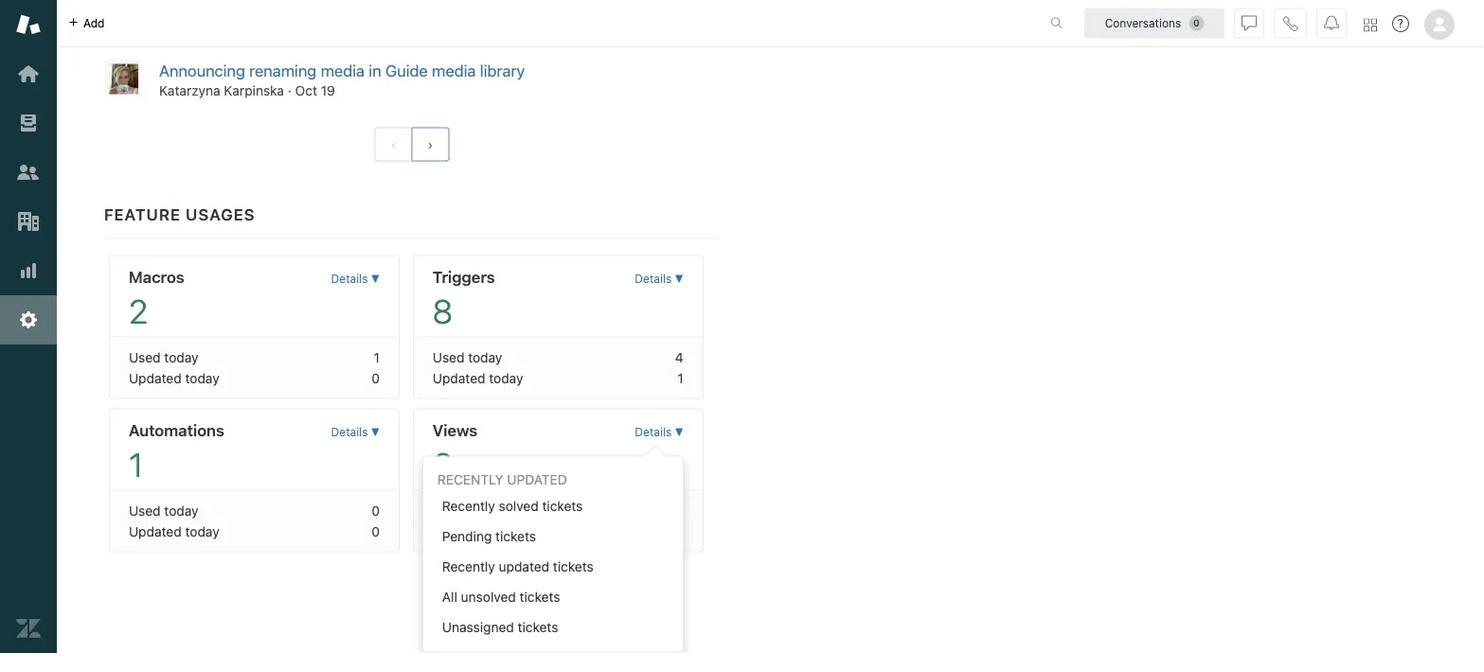 Task type: vqa. For each thing, say whether or not it's contained in the screenshot.
‹ button
yes



Task type: describe. For each thing, give the bounding box(es) containing it.
updated today for 2
[[129, 371, 219, 386]]

conversations button
[[1085, 8, 1225, 38]]

tickets inside unassigned tickets link
[[518, 620, 558, 635]]

used for 1
[[129, 503, 161, 519]]

used today for 2
[[129, 350, 199, 366]]

pending tickets link
[[423, 522, 683, 552]]

main element
[[0, 0, 57, 654]]

feature usages
[[104, 205, 255, 224]]

updated today for 1
[[129, 524, 219, 540]]

19
[[321, 83, 335, 98]]

recently updated tickets link
[[423, 552, 683, 582]]

automations 1
[[129, 421, 224, 484]]

updated
[[499, 559, 549, 575]]

unsolved
[[461, 590, 516, 605]]

all unsolved tickets link
[[423, 582, 683, 613]]

used for 2
[[129, 350, 161, 366]]

zendesk products image
[[1364, 18, 1377, 32]]

zendesk support image
[[16, 12, 41, 37]]

›
[[428, 137, 433, 152]]

2 media from the left
[[432, 61, 476, 80]]

recently for recently solved tickets
[[442, 499, 495, 514]]

views image
[[16, 111, 41, 135]]

automations
[[129, 421, 224, 440]]

1 for updated today
[[678, 371, 684, 386]]

1 inside automations 1
[[129, 445, 143, 484]]

used today for 8
[[433, 350, 502, 366]]

tickets for unsolved
[[520, 590, 560, 605]]

zendesk image
[[16, 617, 41, 641]]

updated for 2
[[129, 371, 182, 386]]

8
[[433, 292, 453, 331]]

triggers
[[433, 267, 495, 286]]

pending
[[442, 529, 492, 545]]

updated today down recently solved tickets
[[433, 524, 523, 540]]

2
[[129, 292, 148, 331]]

guide
[[385, 61, 428, 80]]

katarzyna karpinska
[[159, 83, 284, 98]]

pending tickets
[[442, 529, 536, 545]]

updated today for 8
[[433, 371, 523, 386]]

get started image
[[16, 62, 41, 86]]

› button
[[411, 128, 449, 162]]

feature
[[104, 205, 181, 224]]

details ▼ for 8
[[635, 273, 684, 286]]

add button
[[57, 0, 116, 46]]

library
[[480, 61, 525, 80]]

recently
[[437, 472, 503, 488]]

unassigned tickets link
[[423, 613, 683, 643]]

updated down recently
[[433, 524, 485, 540]]

triggers 8
[[433, 267, 495, 331]]

button displays agent's chat status as invisible. image
[[1242, 16, 1257, 31]]

▼ for 1
[[371, 426, 380, 439]]

views
[[433, 421, 478, 440]]

details for 8
[[635, 273, 672, 286]]

used for 8
[[433, 350, 465, 366]]

updated
[[507, 472, 567, 488]]



Task type: locate. For each thing, give the bounding box(es) containing it.
updated today
[[129, 371, 219, 386], [433, 371, 523, 386], [129, 524, 219, 540], [433, 524, 523, 540]]

tickets for updated
[[553, 559, 594, 575]]

tickets down all unsolved tickets link
[[518, 620, 558, 635]]

▼ up 4
[[675, 273, 684, 286]]

▼ down 4
[[675, 426, 684, 439]]

used today down 2
[[129, 350, 199, 366]]

conversations
[[1105, 17, 1181, 30]]

▼ for 8
[[675, 273, 684, 286]]

views 6
[[433, 421, 478, 484]]

all
[[442, 590, 457, 605]]

updated for 8
[[433, 371, 485, 386]]

renaming
[[249, 61, 317, 80]]

unassigned tickets
[[442, 620, 558, 635]]

2 vertical spatial 1
[[129, 445, 143, 484]]

tickets up recently updated tickets
[[496, 529, 536, 545]]

recently down recently
[[442, 499, 495, 514]]

solved
[[499, 499, 539, 514]]

tickets down pending tickets link
[[553, 559, 594, 575]]

unassigned
[[442, 620, 514, 635]]

▼ left triggers
[[371, 273, 380, 286]]

4
[[675, 350, 684, 366]]

karpinska
[[224, 83, 284, 98]]

updated for 1
[[129, 524, 182, 540]]

tickets inside recently solved tickets 'link'
[[542, 499, 583, 514]]

media
[[321, 61, 365, 80], [432, 61, 476, 80]]

recently inside 'link'
[[442, 499, 495, 514]]

used today
[[129, 350, 199, 366], [433, 350, 502, 366], [129, 503, 199, 519]]

updated
[[129, 371, 182, 386], [433, 371, 485, 386], [129, 524, 182, 540], [433, 524, 485, 540]]

1 vertical spatial recently
[[442, 559, 495, 575]]

updated today up views
[[433, 371, 523, 386]]

details for 2
[[331, 273, 368, 286]]

admin image
[[16, 308, 41, 332]]

details for 1
[[331, 426, 368, 439]]

recently
[[442, 499, 495, 514], [442, 559, 495, 575]]

updated today down automations 1
[[129, 524, 219, 540]]

organizations image
[[16, 209, 41, 234]]

1
[[374, 350, 380, 366], [678, 371, 684, 386], [129, 445, 143, 484]]

used down 2
[[129, 350, 161, 366]]

customers image
[[16, 160, 41, 185]]

used today down automations 1
[[129, 503, 199, 519]]

media right guide
[[432, 61, 476, 80]]

‹ button
[[375, 128, 413, 162]]

today
[[164, 350, 199, 366], [468, 350, 502, 366], [185, 371, 219, 386], [489, 371, 523, 386], [164, 503, 199, 519], [185, 524, 219, 540], [489, 524, 523, 540]]

details ▼ for 1
[[331, 426, 380, 439]]

1 recently from the top
[[442, 499, 495, 514]]

all unsolved tickets
[[442, 590, 560, 605]]

▼ left views
[[371, 426, 380, 439]]

1 horizontal spatial 1
[[374, 350, 380, 366]]

2 horizontal spatial 1
[[678, 371, 684, 386]]

0 horizontal spatial 1
[[129, 445, 143, 484]]

tickets inside recently updated tickets link
[[553, 559, 594, 575]]

used down 8
[[433, 350, 465, 366]]

tickets inside pending tickets link
[[496, 529, 536, 545]]

usages
[[186, 205, 255, 224]]

used today for 1
[[129, 503, 199, 519]]

1 media from the left
[[321, 61, 365, 80]]

get help image
[[1392, 15, 1409, 32]]

recently for recently updated tickets
[[442, 559, 495, 575]]

updated down automations 1
[[129, 524, 182, 540]]

oct
[[295, 83, 317, 98]]

notifications image
[[1324, 16, 1339, 31]]

updated today up automations on the left bottom of the page
[[129, 371, 219, 386]]

announcing renaming media in guide media library
[[159, 61, 525, 80]]

tickets for solved
[[542, 499, 583, 514]]

0 horizontal spatial media
[[321, 61, 365, 80]]

1 horizontal spatial media
[[432, 61, 476, 80]]

reporting image
[[16, 259, 41, 283]]

details
[[331, 273, 368, 286], [635, 273, 672, 286], [331, 426, 368, 439], [635, 426, 672, 439]]

tickets
[[542, 499, 583, 514], [496, 529, 536, 545], [553, 559, 594, 575], [520, 590, 560, 605], [518, 620, 558, 635]]

used today down 8
[[433, 350, 502, 366]]

recently solved tickets
[[442, 499, 583, 514]]

0
[[372, 371, 380, 386], [372, 503, 380, 519], [372, 524, 380, 540], [675, 524, 684, 540]]

recently solved tickets link
[[423, 491, 683, 522]]

announcing
[[159, 61, 245, 80]]

1 for used today
[[374, 350, 380, 366]]

katarzyna
[[159, 83, 220, 98]]

updated up automations on the left bottom of the page
[[129, 371, 182, 386]]

0 vertical spatial 1
[[374, 350, 380, 366]]

tickets inside all unsolved tickets link
[[520, 590, 560, 605]]

tickets up pending tickets link
[[542, 499, 583, 514]]

add
[[83, 17, 105, 30]]

details ▼
[[331, 273, 380, 286], [635, 273, 684, 286], [331, 426, 380, 439], [635, 426, 684, 439]]

updated up views
[[433, 371, 485, 386]]

recently updated tickets
[[442, 559, 594, 575]]

used
[[129, 350, 161, 366], [433, 350, 465, 366], [129, 503, 161, 519]]

recently down pending
[[442, 559, 495, 575]]

▼
[[371, 273, 380, 286], [675, 273, 684, 286], [371, 426, 380, 439], [675, 426, 684, 439]]

0 vertical spatial recently
[[442, 499, 495, 514]]

oct 19
[[295, 83, 335, 98]]

macros
[[129, 267, 184, 286]]

1 vertical spatial 1
[[678, 371, 684, 386]]

used down automations 1
[[129, 503, 161, 519]]

tickets down recently updated tickets link
[[520, 590, 560, 605]]

macros 2
[[129, 267, 184, 331]]

2 recently from the top
[[442, 559, 495, 575]]

‹
[[391, 137, 397, 152]]

6
[[433, 445, 453, 484]]

▼ for 2
[[371, 273, 380, 286]]

recently updated
[[437, 472, 567, 488]]

details ▼ for 2
[[331, 273, 380, 286]]

in
[[369, 61, 381, 80]]

media up 19
[[321, 61, 365, 80]]



